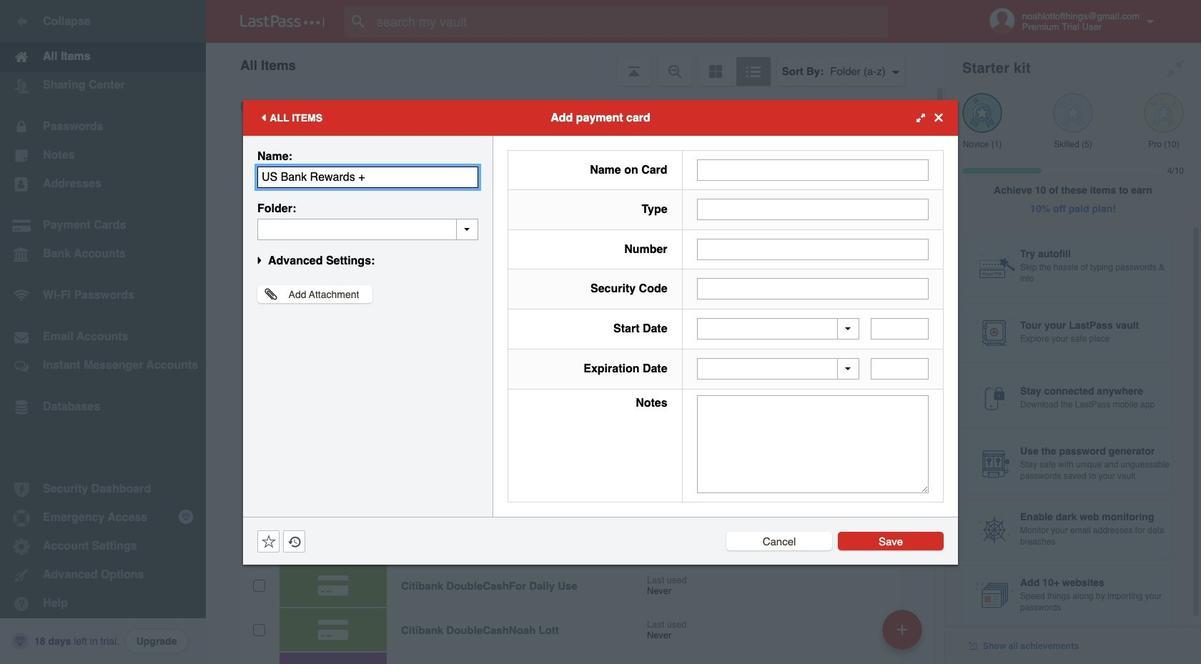 Task type: describe. For each thing, give the bounding box(es) containing it.
new item navigation
[[877, 606, 931, 664]]

lastpass image
[[240, 15, 325, 28]]

new item image
[[897, 625, 907, 635]]



Task type: locate. For each thing, give the bounding box(es) containing it.
search my vault text field
[[345, 6, 916, 37]]

vault options navigation
[[206, 43, 945, 86]]

None text field
[[257, 166, 478, 188], [257, 218, 478, 240], [871, 318, 929, 340], [697, 395, 929, 493], [257, 166, 478, 188], [257, 218, 478, 240], [871, 318, 929, 340], [697, 395, 929, 493]]

main navigation navigation
[[0, 0, 206, 664]]

dialog
[[243, 100, 958, 565]]

None text field
[[697, 159, 929, 181], [697, 199, 929, 220], [697, 239, 929, 260], [697, 278, 929, 300], [871, 358, 929, 380], [697, 159, 929, 181], [697, 199, 929, 220], [697, 239, 929, 260], [697, 278, 929, 300], [871, 358, 929, 380]]

Search search field
[[345, 6, 916, 37]]



